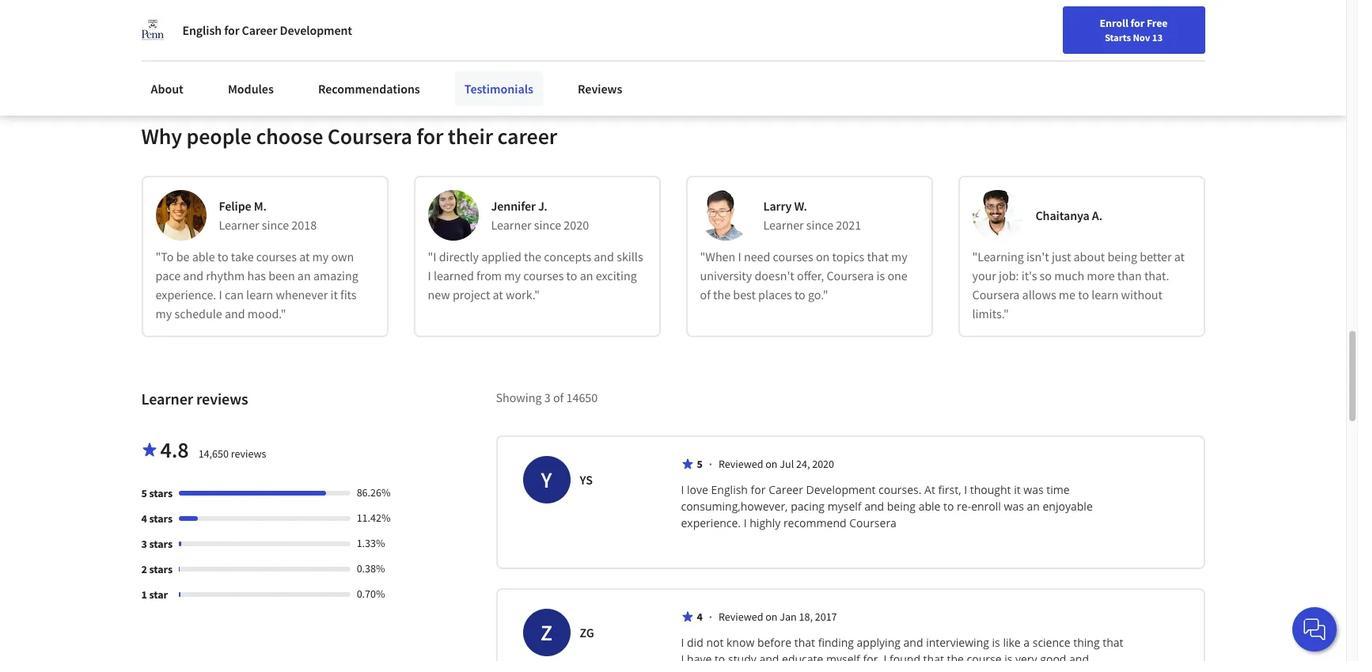 Task type: vqa. For each thing, say whether or not it's contained in the screenshot.
Degree at the left of the page
no



Task type: describe. For each thing, give the bounding box(es) containing it.
i left have
[[681, 652, 684, 661]]

first,
[[939, 482, 962, 497]]

reviews
[[578, 81, 623, 97]]

an inside "i directly applied the concepts and skills i learned from my courses to an exciting new project at work."
[[580, 268, 593, 284]]

courses inside "to be able to take courses at my own pace and rhythm has been an amazing experience. i can learn whenever it fits my schedule and mood."
[[256, 249, 297, 265]]

collection element
[[132, 0, 1215, 72]]

being inside i love english for career development courses. at first, i thought it was time consuming,however, pacing myself and being able to re-enroll was an enjoyable experience. i highly recommend coursera
[[887, 499, 916, 514]]

educate
[[782, 652, 824, 661]]

1
[[141, 588, 147, 602]]

your
[[973, 268, 997, 284]]

1 vertical spatial 3
[[141, 537, 147, 551]]

reviewed for z
[[719, 610, 764, 624]]

show 6 more
[[154, 25, 216, 39]]

their
[[448, 122, 493, 151]]

stars for 4 stars
[[149, 512, 173, 526]]

amazing
[[313, 268, 359, 284]]

since for w.
[[807, 217, 834, 233]]

experience. inside i love english for career development courses. at first, i thought it was time consuming,however, pacing myself and being able to re-enroll was an enjoyable experience. i highly recommend coursera
[[681, 516, 741, 531]]

reviews for 14,650 reviews
[[231, 447, 266, 461]]

a.
[[1092, 208, 1103, 224]]

jennifer j. learner since 2020
[[491, 198, 589, 233]]

learned
[[434, 268, 474, 284]]

about
[[1074, 249, 1105, 265]]

recommend
[[784, 516, 847, 531]]

skills
[[617, 249, 643, 265]]

to inside "when i need courses on topics that my university doesn't offer, coursera is one of the best places to go."
[[795, 287, 806, 303]]

about
[[151, 81, 184, 97]]

rhythm
[[206, 268, 245, 284]]

being inside "learning isn't just about being better at your job: it's so much more than that. coursera allows me to learn without limits."
[[1108, 249, 1138, 265]]

show 6 more button
[[141, 18, 229, 46]]

whenever
[[276, 287, 328, 303]]

isn't
[[1027, 249, 1050, 265]]

on for z
[[766, 610, 778, 624]]

good
[[1040, 652, 1067, 661]]

w.
[[794, 198, 807, 214]]

5 for 5 stars
[[141, 486, 147, 501]]

1 vertical spatial was
[[1004, 499, 1024, 514]]

for left the their
[[417, 122, 444, 151]]

starts
[[1105, 31, 1131, 44]]

2 vertical spatial is
[[1005, 652, 1013, 661]]

has
[[247, 268, 266, 284]]

j.
[[538, 198, 548, 214]]

1.33%
[[357, 536, 385, 550]]

offer,
[[797, 268, 824, 284]]

reviewed on jul 24, 2020
[[719, 457, 834, 471]]

mood."
[[248, 306, 286, 322]]

testimonials
[[465, 81, 534, 97]]

been
[[269, 268, 295, 284]]

at inside "i directly applied the concepts and skills i learned from my courses to an exciting new project at work."
[[493, 287, 503, 303]]

at for courses
[[299, 249, 310, 265]]

able inside i love english for career development courses. at first, i thought it was time consuming,however, pacing myself and being able to re-enroll was an enjoyable experience. i highly recommend coursera
[[919, 499, 941, 514]]

2018
[[292, 217, 317, 233]]

why
[[141, 122, 182, 151]]

finding
[[818, 635, 854, 650]]

take
[[231, 249, 254, 265]]

i right for,
[[884, 652, 887, 661]]

star
[[149, 588, 168, 602]]

from
[[477, 268, 502, 284]]

for,
[[863, 652, 881, 661]]

places
[[758, 287, 792, 303]]

topics
[[833, 249, 865, 265]]

so
[[1040, 268, 1052, 284]]

"learning isn't just about being better at your job: it's so much more than that. coursera allows me to learn without limits."
[[973, 249, 1185, 322]]

5 stars
[[141, 486, 173, 501]]

project
[[453, 287, 490, 303]]

86.26%
[[357, 486, 391, 500]]

1 vertical spatial of
[[553, 390, 564, 406]]

z
[[541, 619, 553, 647]]

jennifer
[[491, 198, 536, 214]]

of inside "when i need courses on topics that my university doesn't offer, coursera is one of the best places to go."
[[700, 287, 711, 303]]

learner up 4.8
[[141, 389, 193, 409]]

14,650
[[198, 447, 229, 461]]

i inside "to be able to take courses at my own pace and rhythm has been an amazing experience. i can learn whenever it fits my schedule and mood."
[[219, 287, 222, 303]]

learner for felipe
[[219, 217, 259, 233]]

one
[[888, 268, 908, 284]]

0.70%
[[357, 587, 385, 601]]

about link
[[141, 71, 193, 106]]

learner for jennifer
[[491, 217, 532, 233]]

me
[[1059, 287, 1076, 303]]

enjoyable
[[1043, 499, 1093, 514]]

more inside "learning isn't just about being better at your job: it's so much more than that. coursera allows me to learn without limits."
[[1087, 268, 1115, 284]]

doesn't
[[755, 268, 795, 284]]

stars for 2 stars
[[149, 562, 173, 577]]

it inside "to be able to take courses at my own pace and rhythm has been an amazing experience. i can learn whenever it fits my schedule and mood."
[[330, 287, 338, 303]]

career inside i love english for career development courses. at first, i thought it was time consuming,however, pacing myself and being able to re-enroll was an enjoyable experience. i highly recommend coursera
[[769, 482, 803, 497]]

enroll
[[972, 499, 1001, 514]]

applied
[[481, 249, 522, 265]]

for right 6 at the left top of the page
[[224, 22, 239, 38]]

1 vertical spatial is
[[992, 635, 1001, 650]]

1 horizontal spatial 3
[[545, 390, 551, 406]]

recommendations
[[318, 81, 420, 97]]

y
[[541, 466, 552, 494]]

concepts
[[544, 249, 591, 265]]

career
[[498, 122, 557, 151]]

5 for 5
[[697, 457, 703, 471]]

reviewed for y
[[719, 457, 764, 471]]

my left the schedule
[[156, 306, 172, 322]]

i inside "i directly applied the concepts and skills i learned from my courses to an exciting new project at work."
[[428, 268, 431, 284]]

i inside "when i need courses on topics that my university doesn't offer, coursera is one of the best places to go."
[[738, 249, 742, 265]]

english inside i love english for career development courses. at first, i thought it was time consuming,however, pacing myself and being able to re-enroll was an enjoyable experience. i highly recommend coursera
[[711, 482, 748, 497]]

stars for 3 stars
[[149, 537, 173, 551]]

0 vertical spatial was
[[1024, 482, 1044, 497]]

2017
[[815, 610, 837, 624]]

2020 for reviewed on jul 24, 2020
[[812, 457, 834, 471]]

my left own
[[312, 249, 329, 265]]

i left 'did'
[[681, 635, 684, 650]]

14,650 reviews
[[198, 447, 266, 461]]

be
[[176, 249, 190, 265]]

to inside "to be able to take courses at my own pace and rhythm has been an amazing experience. i can learn whenever it fits my schedule and mood."
[[218, 249, 229, 265]]

"i directly applied the concepts and skills i learned from my courses to an exciting new project at work."
[[428, 249, 643, 303]]

choose
[[256, 122, 323, 151]]

testimonials link
[[455, 71, 543, 106]]

that up educate
[[795, 635, 815, 650]]

before
[[758, 635, 792, 650]]

showing
[[496, 390, 542, 406]]

directly
[[439, 249, 479, 265]]

english for english for career development
[[182, 22, 222, 38]]

on for y
[[766, 457, 778, 471]]

have
[[687, 652, 712, 661]]

"to
[[156, 249, 174, 265]]

11.42%
[[357, 511, 391, 525]]

ys
[[580, 472, 593, 488]]

4.8
[[160, 436, 189, 464]]

without
[[1122, 287, 1163, 303]]

i down consuming,however,
[[744, 516, 747, 531]]

better
[[1140, 249, 1172, 265]]

courses inside "when i need courses on topics that my university doesn't offer, coursera is one of the best places to go."
[[773, 249, 814, 265]]

for inside enroll for free starts nov 13
[[1131, 16, 1145, 30]]

"learning
[[973, 249, 1024, 265]]



Task type: locate. For each thing, give the bounding box(es) containing it.
1 horizontal spatial is
[[992, 635, 1001, 650]]

learner down larry
[[764, 217, 804, 233]]

0 vertical spatial is
[[877, 268, 885, 284]]

experience. inside "to be able to take courses at my own pace and rhythm has been an amazing experience. i can learn whenever it fits my schedule and mood."
[[156, 287, 216, 303]]

1 horizontal spatial of
[[700, 287, 711, 303]]

that.
[[1145, 268, 1170, 284]]

0 vertical spatial more
[[191, 25, 216, 39]]

coursera down 'topics'
[[827, 268, 874, 284]]

is left 'one'
[[877, 268, 885, 284]]

0 vertical spatial 2020
[[564, 217, 589, 233]]

0 horizontal spatial it
[[330, 287, 338, 303]]

an inside "to be able to take courses at my own pace and rhythm has been an amazing experience. i can learn whenever it fits my schedule and mood."
[[298, 268, 311, 284]]

on left jan
[[766, 610, 778, 624]]

felipe m. learner since 2018
[[219, 198, 317, 233]]

pacing
[[791, 499, 825, 514]]

to left go."
[[795, 287, 806, 303]]

to down concepts in the top of the page
[[567, 268, 578, 284]]

at right better
[[1175, 249, 1185, 265]]

1 learn from the left
[[246, 287, 273, 303]]

3 right showing at bottom left
[[545, 390, 551, 406]]

i down "i
[[428, 268, 431, 284]]

to inside i love english for career development courses. at first, i thought it was time consuming,however, pacing myself and being able to re-enroll was an enjoyable experience. i highly recommend coursera
[[944, 499, 954, 514]]

4 stars from the top
[[149, 562, 173, 577]]

development up recommendations
[[280, 22, 352, 38]]

1 vertical spatial 2020
[[812, 457, 834, 471]]

able inside "to be able to take courses at my own pace and rhythm has been an amazing experience. i can learn whenever it fits my schedule and mood."
[[192, 249, 215, 265]]

is down like in the bottom of the page
[[1005, 652, 1013, 661]]

my inside "when i need courses on topics that my university doesn't offer, coursera is one of the best places to go."
[[891, 249, 908, 265]]

learn
[[246, 287, 273, 303], [1092, 287, 1119, 303]]

to inside "i directly applied the concepts and skills i learned from my courses to an exciting new project at work."
[[567, 268, 578, 284]]

"i
[[428, 249, 437, 265]]

free
[[1147, 16, 1168, 30]]

0 horizontal spatial english
[[182, 22, 222, 38]]

1 horizontal spatial experience.
[[681, 516, 741, 531]]

myself inside i did not know before that finding applying and interviewing is like a science thing that i have to study and educate myself for, i found that the course is very good an
[[826, 652, 860, 661]]

myself up recommend
[[828, 499, 862, 514]]

fits
[[340, 287, 357, 303]]

1 horizontal spatial learn
[[1092, 287, 1119, 303]]

modules link
[[218, 71, 283, 106]]

2 horizontal spatial english
[[1043, 18, 1081, 34]]

1 vertical spatial more
[[1087, 268, 1115, 284]]

chaitanya
[[1036, 208, 1090, 224]]

the down university
[[713, 287, 731, 303]]

that inside "when i need courses on topics that my university doesn't offer, coursera is one of the best places to go."
[[867, 249, 889, 265]]

english for english
[[1043, 18, 1081, 34]]

and up "found"
[[904, 635, 924, 650]]

a
[[1024, 635, 1030, 650]]

nov
[[1133, 31, 1151, 44]]

it right thought
[[1014, 482, 1021, 497]]

1 vertical spatial career
[[769, 482, 803, 497]]

since inside felipe m. learner since 2018
[[262, 217, 289, 233]]

and inside i love english for career development courses. at first, i thought it was time consuming,however, pacing myself and being able to re-enroll was an enjoyable experience. i highly recommend coursera
[[865, 499, 884, 514]]

is inside "when i need courses on topics that my university doesn't offer, coursera is one of the best places to go."
[[877, 268, 885, 284]]

1 horizontal spatial english
[[711, 482, 748, 497]]

being up than
[[1108, 249, 1138, 265]]

more down about
[[1087, 268, 1115, 284]]

2020 for jennifer j. learner since 2020
[[564, 217, 589, 233]]

english left enroll
[[1043, 18, 1081, 34]]

0 vertical spatial the
[[524, 249, 542, 265]]

since down w.
[[807, 217, 834, 233]]

for up consuming,however,
[[751, 482, 766, 497]]

0 vertical spatial reviewed
[[719, 457, 764, 471]]

1 horizontal spatial 4
[[697, 610, 703, 624]]

career down jul
[[769, 482, 803, 497]]

1 vertical spatial myself
[[826, 652, 860, 661]]

i right first,
[[964, 482, 968, 497]]

was left time
[[1024, 482, 1044, 497]]

for up nov
[[1131, 16, 1145, 30]]

reviews for learner reviews
[[196, 389, 248, 409]]

0 horizontal spatial since
[[262, 217, 289, 233]]

coursera down recommendations
[[328, 122, 412, 151]]

1 horizontal spatial an
[[580, 268, 593, 284]]

modules
[[228, 81, 274, 97]]

it inside i love english for career development courses. at first, i thought it was time consuming,however, pacing myself and being able to re-enroll was an enjoyable experience. i highly recommend coursera
[[1014, 482, 1021, 497]]

0 horizontal spatial learn
[[246, 287, 273, 303]]

that right thing
[[1103, 635, 1124, 650]]

is left like in the bottom of the page
[[992, 635, 1001, 650]]

0 horizontal spatial being
[[887, 499, 916, 514]]

at down from
[[493, 287, 503, 303]]

since down j.
[[534, 217, 561, 233]]

5 up love
[[697, 457, 703, 471]]

reviews link
[[568, 71, 632, 106]]

coursera inside "when i need courses on topics that my university doesn't offer, coursera is one of the best places to go."
[[827, 268, 874, 284]]

and down be
[[183, 268, 203, 284]]

2 horizontal spatial is
[[1005, 652, 1013, 661]]

why people choose coursera for their career
[[141, 122, 557, 151]]

chaitanya a.
[[1036, 208, 1103, 224]]

enroll
[[1100, 16, 1129, 30]]

able right be
[[192, 249, 215, 265]]

to right me
[[1078, 287, 1089, 303]]

1 since from the left
[[262, 217, 289, 233]]

0 horizontal spatial the
[[524, 249, 542, 265]]

very
[[1016, 652, 1038, 661]]

of left 14650
[[553, 390, 564, 406]]

1 vertical spatial being
[[887, 499, 916, 514]]

myself inside i love english for career development courses. at first, i thought it was time consuming,however, pacing myself and being able to re-enroll was an enjoyable experience. i highly recommend coursera
[[828, 499, 862, 514]]

learner inside larry w. learner since 2021
[[764, 217, 804, 233]]

0 vertical spatial experience.
[[156, 287, 216, 303]]

stars down 5 stars
[[149, 512, 173, 526]]

an left enjoyable
[[1027, 499, 1040, 514]]

an up whenever
[[298, 268, 311, 284]]

reviewed up know
[[719, 610, 764, 624]]

that
[[867, 249, 889, 265], [795, 635, 815, 650], [1103, 635, 1124, 650], [924, 652, 944, 661]]

0 vertical spatial myself
[[828, 499, 862, 514]]

the
[[524, 249, 542, 265], [713, 287, 731, 303], [947, 652, 964, 661]]

i did not know before that finding applying and interviewing is like a science thing that i have to study and educate myself for, i found that the course is very good an
[[681, 635, 1127, 661]]

exciting
[[596, 268, 637, 284]]

to left re-
[[944, 499, 954, 514]]

1 horizontal spatial development
[[806, 482, 876, 497]]

4 for 4 stars
[[141, 512, 147, 526]]

larry
[[764, 198, 792, 214]]

university
[[700, 268, 752, 284]]

experience. up the schedule
[[156, 287, 216, 303]]

at inside "to be able to take courses at my own pace and rhythm has been an amazing experience. i can learn whenever it fits my schedule and mood."
[[299, 249, 310, 265]]

0 horizontal spatial 3
[[141, 537, 147, 551]]

2 reviewed from the top
[[719, 610, 764, 624]]

development
[[280, 22, 352, 38], [806, 482, 876, 497]]

that down interviewing
[[924, 652, 944, 661]]

since inside jennifer j. learner since 2020
[[534, 217, 561, 233]]

showing 3 of 14650
[[496, 390, 598, 406]]

1 vertical spatial 5
[[141, 486, 147, 501]]

5 up 4 stars
[[141, 486, 147, 501]]

english
[[1043, 18, 1081, 34], [182, 22, 222, 38], [711, 482, 748, 497]]

time
[[1047, 482, 1070, 497]]

experience. down consuming,however,
[[681, 516, 741, 531]]

i left need on the top of the page
[[738, 249, 742, 265]]

learner inside jennifer j. learner since 2020
[[491, 217, 532, 233]]

i left the can
[[219, 287, 222, 303]]

2020 up concepts in the top of the page
[[564, 217, 589, 233]]

on left jul
[[766, 457, 778, 471]]

an down concepts in the top of the page
[[580, 268, 593, 284]]

2 vertical spatial on
[[766, 610, 778, 624]]

of down university
[[700, 287, 711, 303]]

for inside i love english for career development courses. at first, i thought it was time consuming,however, pacing myself and being able to re-enroll was an enjoyable experience. i highly recommend coursera
[[751, 482, 766, 497]]

english inside button
[[1043, 18, 1081, 34]]

the inside "i directly applied the concepts and skills i learned from my courses to an exciting new project at work."
[[524, 249, 542, 265]]

1 vertical spatial able
[[919, 499, 941, 514]]

4 up 'did'
[[697, 610, 703, 624]]

was
[[1024, 482, 1044, 497], [1004, 499, 1024, 514]]

0 horizontal spatial at
[[299, 249, 310, 265]]

and
[[594, 249, 614, 265], [183, 268, 203, 284], [225, 306, 245, 322], [865, 499, 884, 514], [904, 635, 924, 650], [760, 652, 779, 661]]

0 horizontal spatial courses
[[256, 249, 297, 265]]

1 vertical spatial 4
[[697, 610, 703, 624]]

people
[[187, 122, 252, 151]]

1 vertical spatial reviews
[[231, 447, 266, 461]]

0 horizontal spatial 4
[[141, 512, 147, 526]]

learn for has
[[246, 287, 273, 303]]

"when i need courses on topics that my university doesn't offer, coursera is one of the best places to go."
[[700, 249, 908, 303]]

2 stars from the top
[[149, 512, 173, 526]]

and down courses.
[[865, 499, 884, 514]]

2 stars
[[141, 562, 173, 577]]

0 horizontal spatial able
[[192, 249, 215, 265]]

0 vertical spatial on
[[816, 249, 830, 265]]

2 horizontal spatial the
[[947, 652, 964, 661]]

to inside i did not know before that finding applying and interviewing is like a science thing that i have to study and educate myself for, i found that the course is very good an
[[715, 652, 725, 661]]

1 vertical spatial on
[[766, 457, 778, 471]]

learner down felipe
[[219, 217, 259, 233]]

1 horizontal spatial more
[[1087, 268, 1115, 284]]

jul
[[780, 457, 794, 471]]

more right 6 at the left top of the page
[[191, 25, 216, 39]]

of
[[700, 287, 711, 303], [553, 390, 564, 406]]

3 up 2 at the left of the page
[[141, 537, 147, 551]]

career
[[242, 22, 277, 38], [769, 482, 803, 497]]

0 vertical spatial career
[[242, 22, 277, 38]]

applying
[[857, 635, 901, 650]]

2 horizontal spatial since
[[807, 217, 834, 233]]

0 vertical spatial 3
[[545, 390, 551, 406]]

and down the can
[[225, 306, 245, 322]]

zg
[[580, 625, 594, 641]]

to down not at the right
[[715, 652, 725, 661]]

1 vertical spatial it
[[1014, 482, 1021, 497]]

it left fits
[[330, 287, 338, 303]]

my up work."
[[505, 268, 521, 284]]

allows
[[1023, 287, 1057, 303]]

m.
[[254, 198, 267, 214]]

coursera down courses.
[[850, 516, 897, 531]]

0 horizontal spatial 5
[[141, 486, 147, 501]]

and down before
[[760, 652, 779, 661]]

4 down 5 stars
[[141, 512, 147, 526]]

pace
[[156, 268, 181, 284]]

learn inside "to be able to take courses at my own pace and rhythm has been an amazing experience. i can learn whenever it fits my schedule and mood."
[[246, 287, 273, 303]]

courses up work."
[[523, 268, 564, 284]]

english right show on the top left of page
[[182, 22, 222, 38]]

1 vertical spatial reviewed
[[719, 610, 764, 624]]

not
[[706, 635, 724, 650]]

1 horizontal spatial 5
[[697, 457, 703, 471]]

thought
[[970, 482, 1011, 497]]

coursera inside i love english for career development courses. at first, i thought it was time consuming,however, pacing myself and being able to re-enroll was an enjoyable experience. i highly recommend coursera
[[850, 516, 897, 531]]

0 vertical spatial being
[[1108, 249, 1138, 265]]

recommendations link
[[309, 71, 430, 106]]

myself
[[828, 499, 862, 514], [826, 652, 860, 661]]

None search field
[[226, 10, 606, 42]]

reviews right 14,650
[[231, 447, 266, 461]]

1 horizontal spatial at
[[493, 287, 503, 303]]

on
[[816, 249, 830, 265], [766, 457, 778, 471], [766, 610, 778, 624]]

own
[[331, 249, 354, 265]]

since inside larry w. learner since 2021
[[807, 217, 834, 233]]

2020 inside jennifer j. learner since 2020
[[564, 217, 589, 233]]

learn down than
[[1092, 287, 1119, 303]]

thing
[[1074, 635, 1100, 650]]

my inside "i directly applied the concepts and skills i learned from my courses to an exciting new project at work."
[[505, 268, 521, 284]]

0 vertical spatial 4
[[141, 512, 147, 526]]

did
[[687, 635, 704, 650]]

limits."
[[973, 306, 1009, 322]]

14650
[[566, 390, 598, 406]]

learner for larry
[[764, 217, 804, 233]]

work."
[[506, 287, 540, 303]]

is
[[877, 268, 885, 284], [992, 635, 1001, 650], [1005, 652, 1013, 661]]

development inside i love english for career development courses. at first, i thought it was time consuming,however, pacing myself and being able to re-enroll was an enjoyable experience. i highly recommend coursera
[[806, 482, 876, 497]]

reviewed up consuming,however,
[[719, 457, 764, 471]]

3
[[545, 390, 551, 406], [141, 537, 147, 551]]

courses.
[[879, 482, 922, 497]]

study
[[728, 652, 757, 661]]

schedule
[[175, 306, 222, 322]]

university of pennsylvania image
[[141, 19, 163, 41]]

felipe
[[219, 198, 251, 214]]

2 horizontal spatial at
[[1175, 249, 1185, 265]]

an inside i love english for career development courses. at first, i thought it was time consuming,however, pacing myself and being able to re-enroll was an enjoyable experience. i highly recommend coursera
[[1027, 499, 1040, 514]]

0 horizontal spatial experience.
[[156, 287, 216, 303]]

an
[[298, 268, 311, 284], [580, 268, 593, 284], [1027, 499, 1040, 514]]

3 since from the left
[[807, 217, 834, 233]]

job:
[[999, 268, 1019, 284]]

1 reviewed from the top
[[719, 457, 764, 471]]

1 vertical spatial experience.
[[681, 516, 741, 531]]

2020 right '24,'
[[812, 457, 834, 471]]

0 vertical spatial 5
[[697, 457, 703, 471]]

1 horizontal spatial the
[[713, 287, 731, 303]]

being down courses.
[[887, 499, 916, 514]]

that up 'one'
[[867, 249, 889, 265]]

learner inside felipe m. learner since 2018
[[219, 217, 259, 233]]

learner down jennifer
[[491, 217, 532, 233]]

1 stars from the top
[[149, 486, 173, 501]]

reviews up 14,650
[[196, 389, 248, 409]]

show notifications image
[[1133, 20, 1152, 39]]

0 vertical spatial it
[[330, 287, 338, 303]]

stars for 5 stars
[[149, 486, 173, 501]]

0 horizontal spatial career
[[242, 22, 277, 38]]

reviewed
[[719, 457, 764, 471], [719, 610, 764, 624]]

can
[[225, 287, 244, 303]]

to up "rhythm"
[[218, 249, 229, 265]]

development up pacing on the right of page
[[806, 482, 876, 497]]

career up modules
[[242, 22, 277, 38]]

and inside "i directly applied the concepts and skills i learned from my courses to an exciting new project at work."
[[594, 249, 614, 265]]

coursera up 'limits."'
[[973, 287, 1020, 303]]

1 horizontal spatial being
[[1108, 249, 1138, 265]]

3 stars from the top
[[149, 537, 173, 551]]

able down at
[[919, 499, 941, 514]]

1 vertical spatial development
[[806, 482, 876, 497]]

my up 'one'
[[891, 249, 908, 265]]

since for m.
[[262, 217, 289, 233]]

the right applied
[[524, 249, 542, 265]]

learn inside "learning isn't just about being better at your job: it's so much more than that. coursera allows me to learn without limits."
[[1092, 287, 1119, 303]]

1 horizontal spatial able
[[919, 499, 941, 514]]

courses inside "i directly applied the concepts and skills i learned from my courses to an exciting new project at work."
[[523, 268, 564, 284]]

2021
[[836, 217, 861, 233]]

0 horizontal spatial more
[[191, 25, 216, 39]]

2 horizontal spatial courses
[[773, 249, 814, 265]]

interviewing
[[926, 635, 990, 650]]

at for better
[[1175, 249, 1185, 265]]

myself down finding
[[826, 652, 860, 661]]

courses up been
[[256, 249, 297, 265]]

chat with us image
[[1302, 617, 1328, 642]]

since
[[262, 217, 289, 233], [534, 217, 561, 233], [807, 217, 834, 233]]

courses up offer,
[[773, 249, 814, 265]]

2 learn from the left
[[1092, 287, 1119, 303]]

reviewed on jan 18, 2017
[[719, 610, 837, 624]]

0 vertical spatial of
[[700, 287, 711, 303]]

more inside button
[[191, 25, 216, 39]]

at inside "learning isn't just about being better at your job: it's so much more than that. coursera allows me to learn without limits."
[[1175, 249, 1185, 265]]

best
[[733, 287, 756, 303]]

0 vertical spatial reviews
[[196, 389, 248, 409]]

and up the exciting
[[594, 249, 614, 265]]

6
[[183, 25, 189, 39]]

i left love
[[681, 482, 684, 497]]

1 horizontal spatial it
[[1014, 482, 1021, 497]]

0 horizontal spatial an
[[298, 268, 311, 284]]

learn for more
[[1092, 287, 1119, 303]]

to inside "learning isn't just about being better at your job: it's so much more than that. coursera allows me to learn without limits."
[[1078, 287, 1089, 303]]

2 since from the left
[[534, 217, 561, 233]]

1 horizontal spatial 2020
[[812, 457, 834, 471]]

1 vertical spatial the
[[713, 287, 731, 303]]

0 vertical spatial development
[[280, 22, 352, 38]]

stars right 2 at the left of the page
[[149, 562, 173, 577]]

since down m.
[[262, 217, 289, 233]]

0 horizontal spatial development
[[280, 22, 352, 38]]

coursera inside "learning isn't just about being better at your job: it's so much more than that. coursera allows me to learn without limits."
[[973, 287, 1020, 303]]

1 horizontal spatial since
[[534, 217, 561, 233]]

on up offer,
[[816, 249, 830, 265]]

stars up 4 stars
[[149, 486, 173, 501]]

4 for 4
[[697, 610, 703, 624]]

the down interviewing
[[947, 652, 964, 661]]

the inside i did not know before that finding applying and interviewing is like a science thing that i have to study and educate myself for, i found that the course is very good an
[[947, 652, 964, 661]]

found
[[890, 652, 921, 661]]

2 horizontal spatial an
[[1027, 499, 1040, 514]]

like
[[1003, 635, 1021, 650]]

1 horizontal spatial courses
[[523, 268, 564, 284]]

1 horizontal spatial career
[[769, 482, 803, 497]]

18,
[[799, 610, 813, 624]]

0 vertical spatial able
[[192, 249, 215, 265]]

2 vertical spatial the
[[947, 652, 964, 661]]

0 horizontal spatial 2020
[[564, 217, 589, 233]]

to
[[218, 249, 229, 265], [567, 268, 578, 284], [795, 287, 806, 303], [1078, 287, 1089, 303], [944, 499, 954, 514], [715, 652, 725, 661]]

since for j.
[[534, 217, 561, 233]]

stars down 4 stars
[[149, 537, 173, 551]]

the inside "when i need courses on topics that my university doesn't offer, coursera is one of the best places to go."
[[713, 287, 731, 303]]

english up consuming,however,
[[711, 482, 748, 497]]

0 horizontal spatial of
[[553, 390, 564, 406]]

at
[[925, 482, 936, 497]]

2020
[[564, 217, 589, 233], [812, 457, 834, 471]]

re-
[[957, 499, 972, 514]]

english for career development
[[182, 22, 352, 38]]

on inside "when i need courses on topics that my university doesn't offer, coursera is one of the best places to go."
[[816, 249, 830, 265]]

3 stars
[[141, 537, 173, 551]]

24,
[[796, 457, 810, 471]]

new
[[428, 287, 450, 303]]

0 horizontal spatial is
[[877, 268, 885, 284]]



